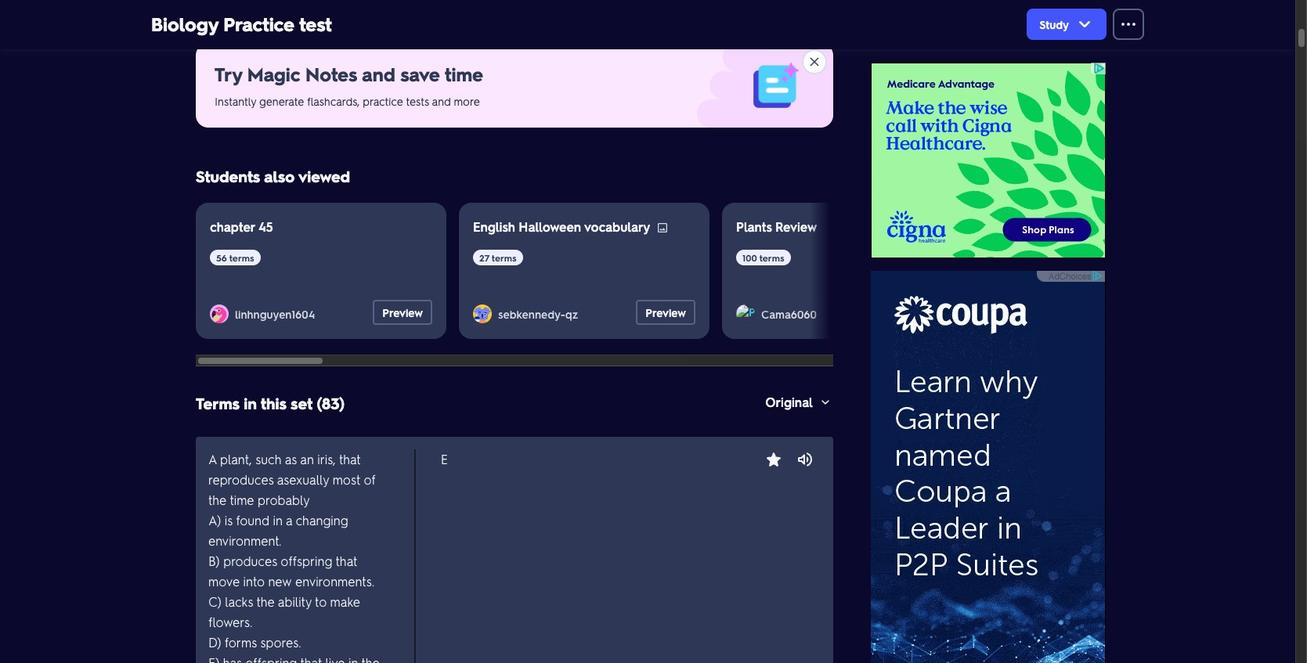 Task type: locate. For each thing, give the bounding box(es) containing it.
2 preview from the left
[[646, 306, 686, 320]]

time inside a plant, such as an iris, that reproduces asexually most of the time probably a) is found in a changing environment. b) produces offspring that move into new environments. c) lacks the ability to make flowers. d) forms spores.
[[230, 492, 254, 508]]

0 horizontal spatial preview button
[[373, 300, 432, 325]]

0 vertical spatial advertisement region
[[871, 63, 1106, 259]]

caret down image for original
[[819, 396, 832, 409]]

1 vertical spatial in
[[273, 512, 283, 529]]

the down into
[[256, 594, 275, 610]]

magic
[[247, 62, 300, 86]]

found
[[236, 512, 269, 529]]

terms right 56
[[229, 251, 254, 264]]

56
[[216, 251, 227, 264]]

preview button for sebkennedy-qz
[[636, 300, 696, 325]]

linhnguyen1604
[[235, 307, 315, 321]]

0 vertical spatial that
[[339, 451, 361, 468]]

0 horizontal spatial the
[[208, 492, 227, 508]]

ability
[[278, 594, 312, 610]]

time
[[445, 62, 483, 86], [230, 492, 254, 508]]

study button
[[1027, 9, 1107, 40]]

2 horizontal spatial terms
[[760, 251, 785, 264]]

students
[[196, 166, 260, 186]]

0 horizontal spatial preview
[[383, 306, 423, 320]]

tests
[[406, 94, 429, 108]]

offspring
[[281, 553, 332, 569]]

save
[[400, 62, 440, 86]]

2 horizontal spatial profile picture image
[[736, 305, 755, 323]]

forms
[[225, 635, 257, 651]]

2 preview button from the left
[[636, 300, 696, 325]]

cama6060 link
[[761, 307, 823, 321]]

instantly
[[215, 94, 256, 108]]

set
[[291, 393, 313, 414]]

iris,
[[317, 451, 336, 468]]

1 terms from the left
[[229, 251, 254, 264]]

a
[[208, 451, 217, 468]]

caret down image right 'study'
[[1076, 15, 1094, 34]]

as
[[285, 451, 297, 468]]

such
[[256, 451, 282, 468]]

(83)
[[317, 393, 345, 414]]

1 horizontal spatial preview button
[[636, 300, 696, 325]]

that
[[339, 451, 361, 468], [336, 553, 357, 569]]

1 profile picture image from the left
[[210, 305, 229, 323]]

star image
[[765, 450, 783, 469]]

0 vertical spatial time
[[445, 62, 483, 86]]

advertisement region
[[871, 63, 1106, 259], [871, 271, 1106, 664]]

audio image
[[796, 450, 815, 469]]

2 terms from the left
[[492, 251, 517, 264]]

terms in this set (83)
[[196, 393, 345, 414]]

plants review
[[736, 219, 817, 235]]

original button
[[764, 384, 833, 421]]

spores.
[[260, 635, 301, 651]]

1 vertical spatial caret down image
[[819, 396, 832, 409]]

d)
[[208, 635, 221, 651]]

100 terms
[[743, 251, 785, 264]]

chapter 45
[[210, 219, 273, 235]]

lacks
[[225, 594, 253, 610]]

study
[[1040, 17, 1069, 31]]

caret down image inside the original popup button
[[819, 396, 832, 409]]

that up most
[[339, 451, 361, 468]]

caret down image inside study dropdown button
[[1076, 15, 1094, 34]]

practice
[[223, 12, 295, 36]]

0 vertical spatial in
[[244, 393, 257, 414]]

terms right 100
[[760, 251, 785, 264]]

0 vertical spatial caret down image
[[1076, 15, 1094, 34]]

1 horizontal spatial the
[[256, 594, 275, 610]]

flowers.
[[208, 614, 253, 631]]

27
[[479, 251, 489, 264]]

the up a)
[[208, 492, 227, 508]]

caret down image right original at the right of page
[[819, 396, 832, 409]]

3 terms from the left
[[760, 251, 785, 264]]

preview button
[[373, 300, 432, 325], [636, 300, 696, 325]]

also
[[264, 166, 295, 186]]

1 vertical spatial the
[[256, 594, 275, 610]]

profile picture image
[[210, 305, 229, 323], [473, 305, 492, 323], [736, 305, 755, 323]]

1 vertical spatial advertisement region
[[871, 271, 1106, 664]]

0 horizontal spatial profile picture image
[[210, 305, 229, 323]]

and
[[362, 62, 395, 86], [432, 94, 451, 108]]

1 horizontal spatial caret down image
[[1076, 15, 1094, 34]]

changing
[[296, 512, 348, 529]]

try
[[215, 62, 242, 86]]

original
[[766, 394, 813, 410]]

preview for sebkennedy-qz
[[646, 306, 686, 320]]

45
[[258, 219, 273, 235]]

0 horizontal spatial terms
[[229, 251, 254, 264]]

term element
[[183, 418, 833, 664]]

a plant, such as an iris, that reproduces asexually most of the time probably a) is found in a changing environment. b) produces offspring that move into new environments. c) lacks the ability to make flowers. d) forms spores.
[[208, 451, 376, 651]]

new
[[268, 573, 292, 590]]

this
[[261, 393, 286, 414]]

3 profile picture image from the left
[[736, 305, 755, 323]]

is
[[225, 512, 233, 529]]

in left a
[[273, 512, 283, 529]]

in
[[244, 393, 257, 414], [273, 512, 283, 529]]

b)
[[208, 553, 220, 569]]

english halloween vocabulary
[[473, 219, 651, 235]]

terms
[[229, 251, 254, 264], [492, 251, 517, 264], [760, 251, 785, 264]]

a)
[[208, 512, 221, 529]]

to
[[315, 594, 327, 610]]

profile picture image left cama6060
[[736, 305, 755, 323]]

1 preview from the left
[[383, 306, 423, 320]]

c)
[[208, 594, 222, 610]]

produces
[[223, 553, 277, 569]]

1 horizontal spatial and
[[432, 94, 451, 108]]

1 preview button from the left
[[373, 300, 432, 325]]

close x image
[[808, 56, 821, 68]]

and up practice
[[362, 62, 395, 86]]

and right tests
[[432, 94, 451, 108]]

2 profile picture image from the left
[[473, 305, 492, 323]]

in inside a plant, such as an iris, that reproduces asexually most of the time probably a) is found in a changing environment. b) produces offspring that move into new environments. c) lacks the ability to make flowers. d) forms spores.
[[273, 512, 283, 529]]

time up more at the top of the page
[[445, 62, 483, 86]]

0 horizontal spatial in
[[244, 393, 257, 414]]

in left "this"
[[244, 393, 257, 414]]

1 horizontal spatial profile picture image
[[473, 305, 492, 323]]

1 horizontal spatial time
[[445, 62, 483, 86]]

100
[[743, 251, 757, 264]]

profile picture image left "sebkennedy-"
[[473, 305, 492, 323]]

1 advertisement region from the top
[[871, 63, 1106, 259]]

0 horizontal spatial and
[[362, 62, 395, 86]]

terms
[[196, 393, 239, 414]]

1 horizontal spatial in
[[273, 512, 283, 529]]

2 advertisement region from the top
[[871, 271, 1106, 664]]

most
[[333, 472, 360, 488]]

the
[[208, 492, 227, 508], [256, 594, 275, 610]]

profile picture image for linhnguyen1604
[[210, 305, 229, 323]]

time down the reproduces
[[230, 492, 254, 508]]

0 horizontal spatial time
[[230, 492, 254, 508]]

caret down image
[[1076, 15, 1094, 34], [819, 396, 832, 409]]

time inside try magic notes and save time instantly generate flashcards, practice tests and more
[[445, 62, 483, 86]]

biology practice test
[[151, 12, 332, 36]]

preview
[[383, 306, 423, 320], [646, 306, 686, 320]]

linhnguyen1604 link
[[235, 307, 321, 321]]

terms right 27
[[492, 251, 517, 264]]

1 horizontal spatial terms
[[492, 251, 517, 264]]

try magic notes and save time instantly generate flashcards, practice tests and more
[[215, 62, 483, 108]]

1 vertical spatial and
[[432, 94, 451, 108]]

that up environments.
[[336, 553, 357, 569]]

profile picture image left linhnguyen1604
[[210, 305, 229, 323]]

0 horizontal spatial caret down image
[[819, 396, 832, 409]]

1 horizontal spatial preview
[[646, 306, 686, 320]]

into
[[243, 573, 265, 590]]

reproduces
[[208, 472, 274, 488]]

1 vertical spatial time
[[230, 492, 254, 508]]

sebkennedy-qz link
[[498, 307, 585, 321]]



Task type: vqa. For each thing, say whether or not it's contained in the screenshot.
responsive
no



Task type: describe. For each thing, give the bounding box(es) containing it.
vocabulary
[[584, 219, 651, 235]]

practice
[[363, 94, 403, 108]]

qz
[[565, 307, 578, 321]]

review
[[776, 219, 817, 235]]

generate
[[259, 94, 304, 108]]

biology
[[151, 12, 218, 36]]

of
[[364, 472, 376, 488]]

e link
[[441, 450, 739, 470]]

make
[[330, 594, 360, 610]]

plant,
[[220, 451, 252, 468]]

plants
[[736, 219, 772, 235]]

set info footer
[[196, 0, 833, 24]]

image image
[[657, 222, 669, 234]]

caret down image for study
[[1076, 15, 1094, 34]]

environments.
[[295, 573, 374, 590]]

more image
[[1119, 15, 1138, 34]]

cama6060
[[761, 307, 817, 321]]

plants review link
[[736, 219, 817, 235]]

more
[[454, 94, 480, 108]]

terms for plants
[[760, 251, 785, 264]]

a
[[286, 512, 292, 529]]

profile picture image for sebkennedy-qz
[[473, 305, 492, 323]]

56 terms
[[216, 251, 254, 264]]

asexually
[[277, 472, 329, 488]]

0 vertical spatial and
[[362, 62, 395, 86]]

profile picture image for cama6060
[[736, 305, 755, 323]]

move
[[208, 573, 240, 590]]

test
[[299, 12, 332, 36]]

0 vertical spatial the
[[208, 492, 227, 508]]

english halloween vocabulary link
[[473, 219, 651, 235]]

english
[[473, 219, 515, 235]]

chapter
[[210, 219, 255, 235]]

flashcards,
[[307, 94, 360, 108]]

viewed
[[298, 166, 350, 186]]

sebkennedy-qz
[[498, 307, 578, 321]]

1 vertical spatial that
[[336, 553, 357, 569]]

probably
[[258, 492, 310, 508]]

environment.
[[208, 533, 282, 549]]

halloween
[[519, 219, 581, 235]]

sebkennedy-
[[498, 307, 565, 321]]

an
[[300, 451, 314, 468]]

students also viewed
[[196, 166, 350, 186]]

terms for chapter
[[229, 251, 254, 264]]

preview for linhnguyen1604
[[383, 306, 423, 320]]

preview button for linhnguyen1604
[[373, 300, 432, 325]]

27 terms
[[479, 251, 517, 264]]

chapter 45 link
[[210, 219, 273, 235]]

notes
[[306, 62, 357, 86]]

e
[[441, 451, 448, 468]]



